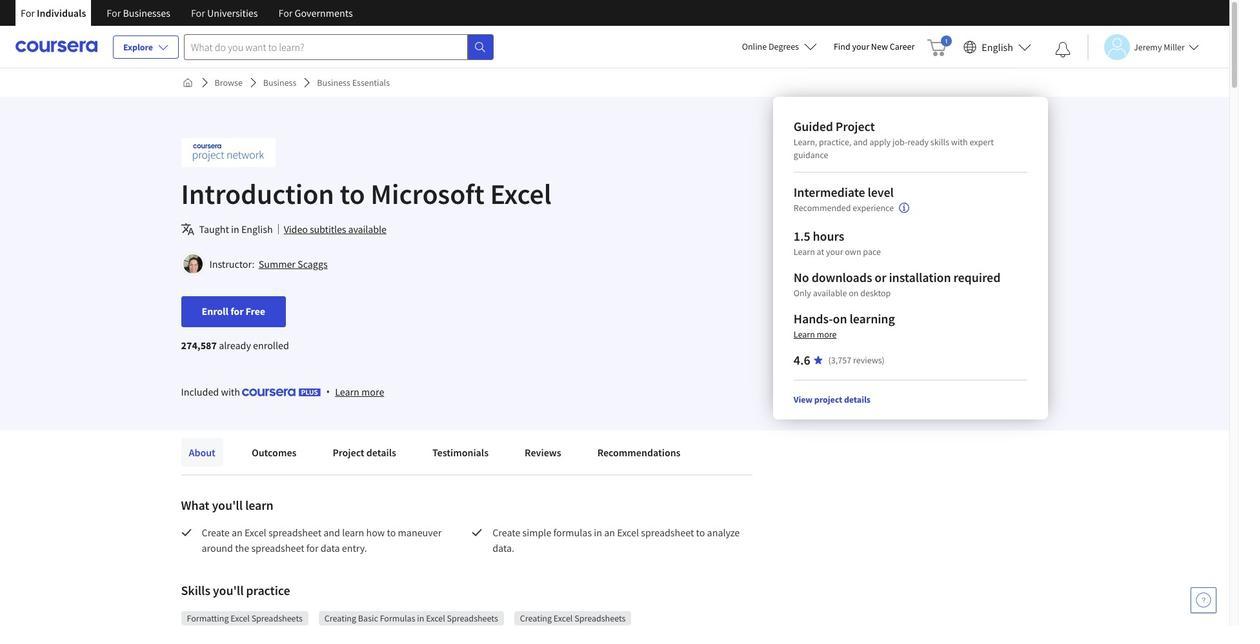 Task type: locate. For each thing, give the bounding box(es) containing it.
project down • learn more
[[333, 446, 364, 459]]

details
[[844, 394, 871, 405], [367, 446, 396, 459]]

for left universities
[[191, 6, 205, 19]]

1 vertical spatial available
[[813, 287, 847, 299]]

in for creating basic formulas in excel spreadsheets
[[417, 613, 424, 624]]

on
[[849, 287, 859, 299], [833, 310, 847, 327]]

learn more link down hands- at the right of page
[[794, 329, 837, 340]]

learn down hands- at the right of page
[[794, 329, 815, 340]]

more right •
[[362, 385, 384, 398]]

1 creating from the left
[[325, 613, 356, 624]]

help center image
[[1196, 593, 1212, 608]]

instructor: summer scaggs
[[209, 258, 328, 270]]

business down what do you want to learn? text box
[[317, 77, 350, 88]]

introduction to microsoft excel
[[181, 176, 552, 212]]

create up data.
[[493, 526, 520, 539]]

1 spreadsheets from the left
[[251, 613, 303, 624]]

for individuals
[[21, 6, 86, 19]]

0 horizontal spatial and
[[324, 526, 340, 539]]

1 vertical spatial english
[[241, 223, 273, 236]]

available down introduction to microsoft excel
[[348, 223, 387, 236]]

for left individuals at the left top of the page
[[21, 6, 35, 19]]

for inside button
[[231, 305, 244, 318]]

more
[[817, 329, 837, 340], [362, 385, 384, 398]]

or
[[875, 269, 887, 285]]

1 vertical spatial learn more link
[[335, 384, 384, 400]]

0 vertical spatial learn more link
[[794, 329, 837, 340]]

english inside button
[[982, 40, 1013, 53]]

1 horizontal spatial with
[[951, 136, 968, 148]]

installation
[[889, 269, 951, 285]]

0 vertical spatial for
[[231, 305, 244, 318]]

2 business from the left
[[317, 77, 350, 88]]

create simple formulas in an excel spreadsheet to analyze data.
[[493, 526, 742, 554]]

3 for from the left
[[191, 6, 205, 19]]

to left analyze
[[696, 526, 705, 539]]

intermediate level
[[794, 184, 894, 200]]

home image
[[182, 77, 193, 88]]

1 horizontal spatial for
[[306, 542, 319, 554]]

1 vertical spatial more
[[362, 385, 384, 398]]

2 for from the left
[[107, 6, 121, 19]]

project
[[836, 118, 875, 134], [333, 446, 364, 459]]

1 vertical spatial learn
[[794, 329, 815, 340]]

1 horizontal spatial creating
[[520, 613, 552, 624]]

0 horizontal spatial project
[[333, 446, 364, 459]]

0 vertical spatial more
[[817, 329, 837, 340]]

creating for creating excel spreadsheets
[[520, 613, 552, 624]]

1.5 hours learn at your own pace
[[794, 228, 881, 258]]

0 vertical spatial with
[[951, 136, 968, 148]]

recommended experience
[[794, 202, 894, 214]]

with right skills
[[951, 136, 968, 148]]

recommended
[[794, 202, 851, 214]]

an right formulas
[[604, 526, 615, 539]]

2 spreadsheets from the left
[[447, 613, 498, 624]]

project inside guided project learn, practice, and apply job-ready skills with expert guidance
[[836, 118, 875, 134]]

1 horizontal spatial your
[[852, 41, 870, 52]]

1 horizontal spatial english
[[982, 40, 1013, 53]]

career
[[890, 41, 915, 52]]

your right at
[[826, 246, 843, 258]]

for left data
[[306, 542, 319, 554]]

for governments
[[279, 6, 353, 19]]

for left governments
[[279, 6, 293, 19]]

excel
[[490, 176, 552, 212], [245, 526, 266, 539], [617, 526, 639, 539], [231, 613, 250, 624], [426, 613, 445, 624], [554, 613, 573, 624]]

1 horizontal spatial available
[[813, 287, 847, 299]]

skills
[[181, 582, 210, 598]]

2 horizontal spatial spreadsheets
[[575, 613, 626, 624]]

learn inside • learn more
[[335, 385, 359, 398]]

project up practice,
[[836, 118, 875, 134]]

1 vertical spatial project
[[333, 446, 364, 459]]

1 horizontal spatial learn more link
[[794, 329, 837, 340]]

1 horizontal spatial project
[[836, 118, 875, 134]]

outcomes
[[252, 446, 297, 459]]

formatting
[[187, 613, 229, 624]]

reviews link
[[517, 438, 569, 467]]

0 vertical spatial available
[[348, 223, 387, 236]]

english button
[[959, 26, 1037, 68]]

business for business
[[263, 77, 297, 88]]

1 business from the left
[[263, 77, 297, 88]]

•
[[326, 385, 330, 399]]

and inside guided project learn, practice, and apply job-ready skills with expert guidance
[[853, 136, 868, 148]]

and inside create an excel spreadsheet and learn how to maneuver around the spreadsheet for data entry.
[[324, 526, 340, 539]]

0 horizontal spatial available
[[348, 223, 387, 236]]

for businesses
[[107, 6, 170, 19]]

practice
[[246, 582, 290, 598]]

0 horizontal spatial an
[[232, 526, 243, 539]]

1 an from the left
[[232, 526, 243, 539]]

intermediate
[[794, 184, 865, 200]]

an inside create an excel spreadsheet and learn how to maneuver around the spreadsheet for data entry.
[[232, 526, 243, 539]]

for
[[21, 6, 35, 19], [107, 6, 121, 19], [191, 6, 205, 19], [279, 6, 293, 19]]

1 horizontal spatial spreadsheets
[[447, 613, 498, 624]]

3 spreadsheets from the left
[[575, 613, 626, 624]]

2 horizontal spatial to
[[696, 526, 705, 539]]

coursera project network image
[[181, 138, 275, 167]]

create up around
[[202, 526, 230, 539]]

formatting excel spreadsheets
[[187, 613, 303, 624]]

2 creating from the left
[[520, 613, 552, 624]]

formulas
[[554, 526, 592, 539]]

available
[[348, 223, 387, 236], [813, 287, 847, 299]]

1 horizontal spatial in
[[417, 613, 424, 624]]

0 horizontal spatial with
[[221, 385, 240, 398]]

spreadsheet
[[268, 526, 321, 539], [641, 526, 694, 539], [251, 542, 304, 554]]

recommendations
[[597, 446, 681, 459]]

video subtitles available button
[[284, 221, 387, 237]]

no
[[794, 269, 809, 285]]

0 vertical spatial learn
[[245, 497, 273, 513]]

0 horizontal spatial for
[[231, 305, 244, 318]]

no downloads or installation required only available on desktop
[[794, 269, 1001, 299]]

0 vertical spatial learn
[[794, 246, 815, 258]]

to inside create an excel spreadsheet and learn how to maneuver around the spreadsheet for data entry.
[[387, 526, 396, 539]]

business right browse
[[263, 77, 297, 88]]

available down downloads
[[813, 287, 847, 299]]

project details
[[333, 446, 396, 459]]

hours
[[813, 228, 844, 244]]

about link
[[181, 438, 223, 467]]

1 horizontal spatial business
[[317, 77, 350, 88]]

learn
[[245, 497, 273, 513], [342, 526, 364, 539]]

0 vertical spatial and
[[853, 136, 868, 148]]

available inside "button"
[[348, 223, 387, 236]]

for for universities
[[191, 6, 205, 19]]

your
[[852, 41, 870, 52], [826, 246, 843, 258]]

browse link
[[209, 71, 248, 94]]

recommendations link
[[590, 438, 688, 467]]

an inside the 'create simple formulas in an excel spreadsheet to analyze data.'
[[604, 526, 615, 539]]

business
[[263, 77, 297, 88], [317, 77, 350, 88]]

spreadsheet left analyze
[[641, 526, 694, 539]]

for left businesses
[[107, 6, 121, 19]]

and left apply
[[853, 136, 868, 148]]

1 vertical spatial you'll
[[213, 582, 244, 598]]

and up data
[[324, 526, 340, 539]]

0 horizontal spatial in
[[231, 223, 239, 236]]

view project details link
[[794, 394, 871, 405]]

shopping cart: 1 item image
[[928, 36, 952, 56]]

create inside create an excel spreadsheet and learn how to maneuver around the spreadsheet for data entry.
[[202, 526, 230, 539]]

in inside the 'create simple formulas in an excel spreadsheet to analyze data.'
[[594, 526, 602, 539]]

essentials
[[352, 77, 390, 88]]

learn up the
[[245, 497, 273, 513]]

with right included
[[221, 385, 240, 398]]

1 horizontal spatial learn
[[342, 526, 364, 539]]

enroll for free
[[202, 305, 265, 318]]

with inside guided project learn, practice, and apply job-ready skills with expert guidance
[[951, 136, 968, 148]]

creating for creating basic formulas in excel spreadsheets
[[325, 613, 356, 624]]

1 create from the left
[[202, 526, 230, 539]]

around
[[202, 542, 233, 554]]

learn more link right •
[[335, 384, 384, 400]]

1 vertical spatial learn
[[342, 526, 364, 539]]

to up the video subtitles available "button"
[[340, 176, 365, 212]]

you'll right the skills
[[213, 582, 244, 598]]

1 horizontal spatial an
[[604, 526, 615, 539]]

view project details
[[794, 394, 871, 405]]

1 vertical spatial and
[[324, 526, 340, 539]]

learn down 1.5
[[794, 246, 815, 258]]

english right shopping cart: 1 item icon at the right
[[982, 40, 1013, 53]]

4 for from the left
[[279, 6, 293, 19]]

2 create from the left
[[493, 526, 520, 539]]

0 horizontal spatial on
[[833, 310, 847, 327]]

1 horizontal spatial to
[[387, 526, 396, 539]]

1 vertical spatial details
[[367, 446, 396, 459]]

1 horizontal spatial and
[[853, 136, 868, 148]]

maneuver
[[398, 526, 442, 539]]

english down introduction
[[241, 223, 273, 236]]

expert
[[970, 136, 994, 148]]

available inside no downloads or installation required only available on desktop
[[813, 287, 847, 299]]

on inside hands-on learning learn more
[[833, 310, 847, 327]]

in for create simple formulas in an excel spreadsheet to analyze data.
[[594, 526, 602, 539]]

create for around
[[202, 526, 230, 539]]

reviews
[[525, 446, 561, 459]]

an up the
[[232, 526, 243, 539]]

spreadsheets for creating excel spreadsheets
[[575, 613, 626, 624]]

create
[[202, 526, 230, 539], [493, 526, 520, 539]]

learn inside hands-on learning learn more
[[794, 329, 815, 340]]

miller
[[1164, 41, 1185, 53]]

learn more link for on
[[794, 329, 837, 340]]

to right how
[[387, 526, 396, 539]]

1 vertical spatial for
[[306, 542, 319, 554]]

your right find
[[852, 41, 870, 52]]

2 vertical spatial in
[[417, 613, 424, 624]]

0 horizontal spatial learn more link
[[335, 384, 384, 400]]

on down downloads
[[849, 287, 859, 299]]

learn inside create an excel spreadsheet and learn how to maneuver around the spreadsheet for data entry.
[[342, 526, 364, 539]]

0 horizontal spatial details
[[367, 446, 396, 459]]

video subtitles available
[[284, 223, 387, 236]]

on left learning
[[833, 310, 847, 327]]

for
[[231, 305, 244, 318], [306, 542, 319, 554]]

0 horizontal spatial your
[[826, 246, 843, 258]]

0 horizontal spatial more
[[362, 385, 384, 398]]

outcomes link
[[244, 438, 304, 467]]

0 horizontal spatial creating
[[325, 613, 356, 624]]

only
[[794, 287, 811, 299]]

1 for from the left
[[21, 6, 35, 19]]

jeremy miller
[[1134, 41, 1185, 53]]

None search field
[[184, 34, 494, 60]]

to inside the 'create simple formulas in an excel spreadsheet to analyze data.'
[[696, 526, 705, 539]]

testimonials link
[[425, 438, 496, 467]]

1 horizontal spatial more
[[817, 329, 837, 340]]

learn right •
[[335, 385, 359, 398]]

1 vertical spatial your
[[826, 246, 843, 258]]

• learn more
[[326, 385, 384, 399]]

instructor:
[[209, 258, 255, 270]]

1.5
[[794, 228, 810, 244]]

and
[[853, 136, 868, 148], [324, 526, 340, 539]]

about
[[189, 446, 216, 459]]

1 vertical spatial on
[[833, 310, 847, 327]]

how
[[366, 526, 385, 539]]

video
[[284, 223, 308, 236]]

0 vertical spatial in
[[231, 223, 239, 236]]

0 vertical spatial on
[[849, 287, 859, 299]]

0 horizontal spatial spreadsheets
[[251, 613, 303, 624]]

1 horizontal spatial create
[[493, 526, 520, 539]]

1 horizontal spatial on
[[849, 287, 859, 299]]

you'll right "what"
[[212, 497, 243, 513]]

1 vertical spatial in
[[594, 526, 602, 539]]

2 vertical spatial learn
[[335, 385, 359, 398]]

learn up entry.
[[342, 526, 364, 539]]

2 horizontal spatial in
[[594, 526, 602, 539]]

already
[[219, 339, 251, 352]]

0 horizontal spatial business
[[263, 77, 297, 88]]

create inside the 'create simple formulas in an excel spreadsheet to analyze data.'
[[493, 526, 520, 539]]

0 vertical spatial you'll
[[212, 497, 243, 513]]

0 horizontal spatial create
[[202, 526, 230, 539]]

practice,
[[819, 136, 852, 148]]

in
[[231, 223, 239, 236], [594, 526, 602, 539], [417, 613, 424, 624]]

0 vertical spatial english
[[982, 40, 1013, 53]]

more down hands- at the right of page
[[817, 329, 837, 340]]

spreadsheets
[[251, 613, 303, 624], [447, 613, 498, 624], [575, 613, 626, 624]]

data.
[[493, 542, 514, 554]]

0 vertical spatial project
[[836, 118, 875, 134]]

for left free
[[231, 305, 244, 318]]

2 an from the left
[[604, 526, 615, 539]]

0 vertical spatial details
[[844, 394, 871, 405]]



Task type: vqa. For each thing, say whether or not it's contained in the screenshot.
Universities For
yes



Task type: describe. For each thing, give the bounding box(es) containing it.
learn more link for learn
[[335, 384, 384, 400]]

you'll for skills
[[213, 582, 244, 598]]

learning
[[850, 310, 895, 327]]

(3,757
[[829, 354, 851, 366]]

apply
[[870, 136, 891, 148]]

guidance
[[794, 149, 828, 161]]

summer
[[259, 258, 296, 270]]

enroll
[[202, 305, 229, 318]]

0 vertical spatial your
[[852, 41, 870, 52]]

guided
[[794, 118, 833, 134]]

for for governments
[[279, 6, 293, 19]]

0 horizontal spatial to
[[340, 176, 365, 212]]

pace
[[863, 246, 881, 258]]

entry.
[[342, 542, 367, 554]]

downloads
[[812, 269, 872, 285]]

explore button
[[113, 36, 179, 59]]

the
[[235, 542, 249, 554]]

simple
[[523, 526, 551, 539]]

to for create simple formulas in an excel spreadsheet to analyze data.
[[696, 526, 705, 539]]

274,587 already enrolled
[[181, 339, 289, 352]]

for inside create an excel spreadsheet and learn how to maneuver around the spreadsheet for data entry.
[[306, 542, 319, 554]]

summer scaggs image
[[183, 254, 202, 274]]

find your new career
[[834, 41, 915, 52]]

ready
[[908, 136, 929, 148]]

learn,
[[794, 136, 817, 148]]

0 horizontal spatial learn
[[245, 497, 273, 513]]

taught in english
[[199, 223, 273, 236]]

spreadsheets for formatting excel spreadsheets
[[251, 613, 303, 624]]

data
[[321, 542, 340, 554]]

and for project
[[853, 136, 868, 148]]

learn inside 1.5 hours learn at your own pace
[[794, 246, 815, 258]]

testimonials
[[432, 446, 489, 459]]

job-
[[893, 136, 908, 148]]

creating basic formulas in excel spreadsheets
[[325, 613, 498, 624]]

required
[[954, 269, 1001, 285]]

business link
[[258, 71, 302, 94]]

1 horizontal spatial details
[[844, 394, 871, 405]]

banner navigation
[[10, 0, 363, 36]]

find your new career link
[[827, 39, 921, 55]]

for for businesses
[[107, 6, 121, 19]]

hands-on learning learn more
[[794, 310, 895, 340]]

free
[[246, 305, 265, 318]]

microsoft
[[371, 176, 485, 212]]

view
[[794, 394, 813, 405]]

new
[[871, 41, 888, 52]]

enroll for free button
[[181, 296, 286, 327]]

at
[[817, 246, 824, 258]]

find
[[834, 41, 851, 52]]

on inside no downloads or installation required only available on desktop
[[849, 287, 859, 299]]

business for business essentials
[[317, 77, 350, 88]]

own
[[845, 246, 861, 258]]

basic
[[358, 613, 378, 624]]

274,587
[[181, 339, 217, 352]]

you'll for what
[[212, 497, 243, 513]]

4.6
[[794, 352, 810, 368]]

degrees
[[769, 41, 799, 52]]

browse
[[215, 77, 243, 88]]

excel inside the 'create simple formulas in an excel spreadsheet to analyze data.'
[[617, 526, 639, 539]]

more inside • learn more
[[362, 385, 384, 398]]

your inside 1.5 hours learn at your own pace
[[826, 246, 843, 258]]

jeremy miller button
[[1088, 34, 1199, 60]]

individuals
[[37, 6, 86, 19]]

introduction
[[181, 176, 334, 212]]

coursera plus image
[[242, 389, 321, 396]]

summer scaggs link
[[259, 258, 328, 270]]

business essentials
[[317, 77, 390, 88]]

formulas
[[380, 613, 415, 624]]

business essentials link
[[312, 71, 395, 94]]

coursera image
[[15, 36, 97, 57]]

online degrees button
[[732, 32, 827, 61]]

hands-
[[794, 310, 833, 327]]

spreadsheet right the
[[251, 542, 304, 554]]

for universities
[[191, 6, 258, 19]]

level
[[868, 184, 894, 200]]

experience
[[853, 202, 894, 214]]

explore
[[123, 41, 153, 53]]

guided project learn, practice, and apply job-ready skills with expert guidance
[[794, 118, 994, 161]]

information about difficulty level pre-requisites. image
[[899, 203, 910, 213]]

1 vertical spatial with
[[221, 385, 240, 398]]

governments
[[295, 6, 353, 19]]

What do you want to learn? text field
[[184, 34, 468, 60]]

subtitles
[[310, 223, 346, 236]]

what
[[181, 497, 209, 513]]

included
[[181, 385, 219, 398]]

and for an
[[324, 526, 340, 539]]

reviews)
[[853, 354, 885, 366]]

0 horizontal spatial english
[[241, 223, 273, 236]]

show notifications image
[[1055, 42, 1071, 57]]

spreadsheet inside the 'create simple formulas in an excel spreadsheet to analyze data.'
[[641, 526, 694, 539]]

more inside hands-on learning learn more
[[817, 329, 837, 340]]

creating excel spreadsheets
[[520, 613, 626, 624]]

skills
[[931, 136, 950, 148]]

taught
[[199, 223, 229, 236]]

project details link
[[325, 438, 404, 467]]

skills you'll practice
[[181, 582, 290, 598]]

for for individuals
[[21, 6, 35, 19]]

online degrees
[[742, 41, 799, 52]]

spreadsheet up data
[[268, 526, 321, 539]]

excel inside create an excel spreadsheet and learn how to maneuver around the spreadsheet for data entry.
[[245, 526, 266, 539]]

included with
[[181, 385, 242, 398]]

enrolled
[[253, 339, 289, 352]]

(3,757 reviews)
[[829, 354, 885, 366]]

to for create an excel spreadsheet and learn how to maneuver around the spreadsheet for data entry.
[[387, 526, 396, 539]]

create for data.
[[493, 526, 520, 539]]



